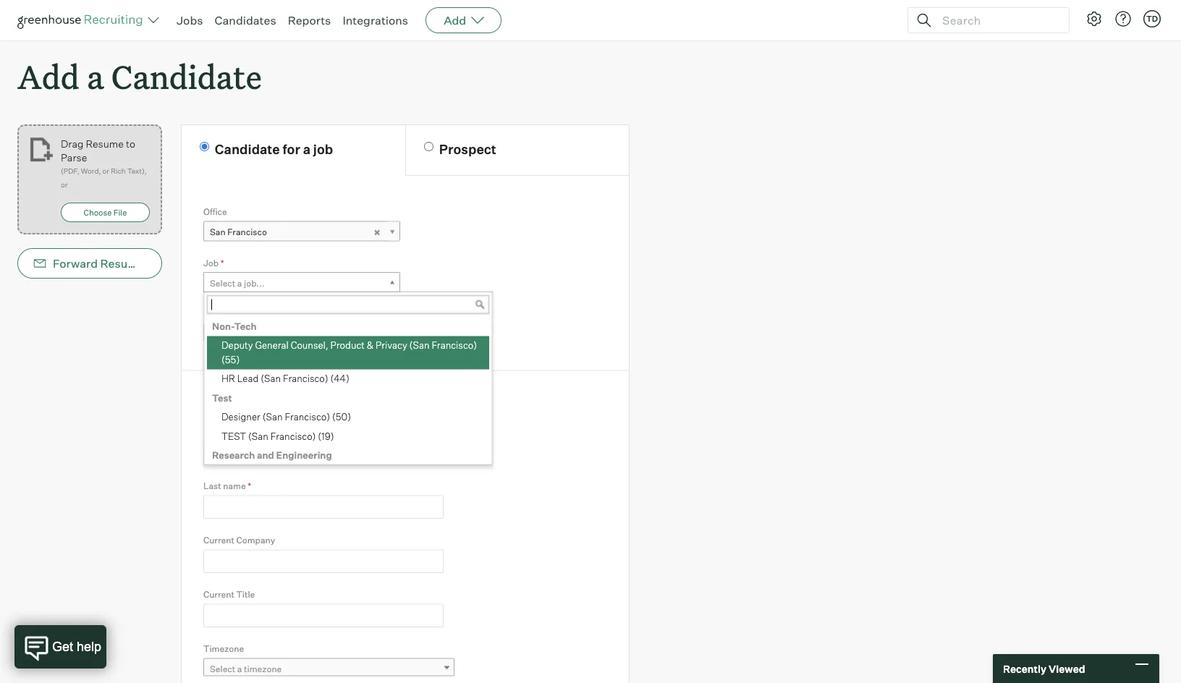 Task type: describe. For each thing, give the bounding box(es) containing it.
drag resume to parse (pdf, word, or rich text), or
[[61, 137, 147, 190]]

text),
[[127, 167, 147, 176]]

choose
[[84, 208, 112, 217]]

drag
[[61, 137, 84, 150]]

research and engineering
[[212, 450, 332, 461]]

name for last
[[223, 481, 246, 492]]

parse
[[61, 151, 87, 164]]

office
[[204, 207, 227, 217]]

initial
[[204, 309, 226, 320]]

to
[[126, 137, 135, 150]]

test (san francisco) (19) option
[[207, 427, 490, 447]]

job...
[[244, 278, 265, 289]]

0 vertical spatial *
[[221, 258, 224, 268]]

privacy
[[376, 340, 408, 351]]

for
[[283, 141, 301, 157]]

add button
[[426, 7, 502, 33]]

job
[[204, 258, 219, 268]]

test
[[212, 392, 232, 404]]

0 vertical spatial or
[[103, 167, 109, 176]]

td button
[[1144, 10, 1162, 28]]

td
[[1147, 14, 1159, 24]]

Search text field
[[939, 10, 1057, 31]]

select a job...
[[210, 278, 265, 289]]

add a candidate
[[17, 55, 262, 98]]

francisco
[[228, 227, 267, 238]]

francisco) up (19)
[[285, 412, 330, 423]]

(44)
[[331, 373, 350, 385]]

reports
[[288, 13, 331, 28]]

non-tech option
[[207, 317, 490, 337]]

(san inside deputy general counsel, product & privacy (san francisco) (55)
[[410, 340, 430, 351]]

jobs
[[177, 13, 203, 28]]

add for add
[[444, 13, 467, 28]]

integrations
[[343, 13, 409, 28]]

engineering
[[276, 450, 332, 461]]

(50)
[[332, 412, 351, 423]]

and
[[257, 450, 274, 461]]

via
[[147, 257, 163, 271]]

lead
[[237, 373, 259, 385]]

stage
[[228, 309, 252, 320]]

email
[[165, 257, 196, 271]]

(pdf,
[[61, 167, 79, 176]]

hr
[[222, 373, 235, 385]]

last name *
[[204, 481, 251, 492]]

deputy general counsel, product & privacy (san francisco) (55)
[[222, 340, 477, 366]]

1 vertical spatial candidate
[[215, 141, 280, 157]]

1 vertical spatial company
[[236, 535, 275, 546]]

san francisco link
[[204, 221, 400, 242]]

first
[[204, 427, 222, 438]]

candidates
[[215, 13, 276, 28]]

select a timezone
[[210, 664, 282, 675]]

* for last name *
[[248, 481, 251, 492]]

hr lead (san francisco) (44) option
[[207, 370, 490, 389]]

non-
[[212, 321, 234, 332]]

timezone
[[244, 664, 282, 675]]

job *
[[204, 258, 224, 268]]

0 horizontal spatial &
[[244, 392, 254, 408]]

-- link
[[204, 324, 399, 345]]

resume for drag
[[86, 137, 124, 150]]

select for select a timezone
[[210, 664, 236, 675]]

candidates link
[[215, 13, 276, 28]]

forward resume via email
[[53, 257, 196, 271]]

0 vertical spatial company
[[256, 392, 317, 408]]

francisco) inside deputy general counsel, product & privacy (san francisco) (55)
[[432, 340, 477, 351]]

counsel,
[[291, 340, 329, 351]]

a for timezone
[[237, 664, 242, 675]]

francisco) down "counsel,"
[[283, 373, 329, 385]]

prospect
[[440, 141, 497, 157]]

(19)
[[318, 431, 334, 442]]



Task type: locate. For each thing, give the bounding box(es) containing it.
francisco)
[[432, 340, 477, 351], [283, 373, 329, 385], [285, 412, 330, 423], [271, 431, 316, 442]]

& up designer
[[244, 392, 254, 408]]

a right for
[[303, 141, 311, 157]]

add for add a candidate
[[17, 55, 79, 98]]

* right job at the top left
[[221, 258, 224, 268]]

designer (san francisco) (50)
[[222, 412, 351, 423]]

-
[[210, 329, 214, 340], [214, 329, 218, 340]]

select for select a job...
[[210, 278, 236, 289]]

add
[[444, 13, 467, 28], [17, 55, 79, 98]]

list box
[[204, 317, 490, 614]]

1 select from the top
[[210, 278, 236, 289]]

* for first name *
[[249, 427, 252, 438]]

resume for forward
[[100, 257, 145, 271]]

general
[[255, 340, 289, 351]]

name
[[204, 392, 241, 408]]

list box containing non-tech
[[204, 317, 490, 614]]

1 vertical spatial resume
[[100, 257, 145, 271]]

resume inside button
[[100, 257, 145, 271]]

designer (san francisco) (50) option
[[207, 408, 490, 427]]

product
[[331, 340, 365, 351]]

designer
[[222, 412, 261, 423]]

0 vertical spatial name
[[224, 427, 247, 438]]

non-tech
[[212, 321, 257, 332]]

recently viewed
[[1004, 663, 1086, 676]]

name & company
[[204, 392, 317, 408]]

resume inside drag resume to parse (pdf, word, or rich text), or
[[86, 137, 124, 150]]

None text field
[[207, 296, 490, 314], [204, 496, 444, 519], [204, 604, 444, 628], [207, 296, 490, 314], [204, 496, 444, 519], [204, 604, 444, 628]]

deputy
[[222, 340, 253, 351]]

resume left via
[[100, 257, 145, 271]]

rich
[[111, 167, 126, 176]]

2 select from the top
[[210, 664, 236, 675]]

deputy general counsel, product & privacy (san francisco) (55) option
[[207, 337, 490, 370]]

a left timezone
[[237, 664, 242, 675]]

0 vertical spatial current
[[204, 535, 235, 546]]

1 horizontal spatial add
[[444, 13, 467, 28]]

select down job *
[[210, 278, 236, 289]]

(san right 'privacy'
[[410, 340, 430, 351]]

(san up and
[[248, 431, 269, 442]]

file
[[113, 208, 127, 217]]

*
[[221, 258, 224, 268], [249, 427, 252, 438], [248, 481, 251, 492]]

or left rich
[[103, 167, 109, 176]]

a for job...
[[237, 278, 242, 289]]

research and engineering option
[[207, 447, 490, 466]]

timezone
[[204, 644, 244, 655]]

1 vertical spatial name
[[223, 481, 246, 492]]

a
[[87, 55, 104, 98], [303, 141, 311, 157], [237, 278, 242, 289], [237, 664, 242, 675]]

current left title
[[204, 589, 235, 600]]

title
[[236, 589, 255, 600]]

hr lead (san francisco) (44)
[[222, 373, 350, 385]]

select a job... link
[[204, 272, 400, 293]]

forward resume via email button
[[17, 249, 196, 279]]

2 current from the top
[[204, 589, 235, 600]]

choose file
[[84, 208, 127, 217]]

company
[[256, 392, 317, 408], [236, 535, 275, 546]]

1 vertical spatial current
[[204, 589, 235, 600]]

company up title
[[236, 535, 275, 546]]

td button
[[1141, 7, 1165, 30]]

company up designer (san francisco) (50)
[[256, 392, 317, 408]]

word,
[[81, 167, 101, 176]]

resume left to
[[86, 137, 124, 150]]

current for current company
[[204, 535, 235, 546]]

* right the test
[[249, 427, 252, 438]]

viewed
[[1049, 663, 1086, 676]]

a inside select a job... link
[[237, 278, 242, 289]]

a inside select a timezone link
[[237, 664, 242, 675]]

& inside deputy general counsel, product & privacy (san francisco) (55)
[[367, 340, 374, 351]]

(55)
[[222, 354, 240, 366]]

a for candidate
[[87, 55, 104, 98]]

0 horizontal spatial add
[[17, 55, 79, 98]]

current
[[204, 535, 235, 546], [204, 589, 235, 600]]

* down research
[[248, 481, 251, 492]]

&
[[367, 340, 374, 351], [244, 392, 254, 408]]

None text field
[[204, 442, 444, 465], [204, 550, 444, 574], [204, 442, 444, 465], [204, 550, 444, 574]]

test
[[222, 431, 246, 442]]

select
[[210, 278, 236, 289], [210, 664, 236, 675]]

job
[[313, 141, 333, 157]]

forward
[[53, 257, 98, 271]]

jobs link
[[177, 13, 203, 28]]

0 vertical spatial select
[[210, 278, 236, 289]]

current down last
[[204, 535, 235, 546]]

candidate down jobs
[[111, 55, 262, 98]]

1 vertical spatial add
[[17, 55, 79, 98]]

1 vertical spatial *
[[249, 427, 252, 438]]

(san
[[410, 340, 430, 351], [261, 373, 281, 385], [263, 412, 283, 423], [248, 431, 269, 442]]

Prospect radio
[[424, 142, 434, 152]]

1 horizontal spatial &
[[367, 340, 374, 351]]

san
[[210, 227, 226, 238]]

configure image
[[1086, 10, 1104, 28]]

0 vertical spatial candidate
[[111, 55, 262, 98]]

2 - from the left
[[214, 329, 218, 340]]

current company
[[204, 535, 275, 546]]

1 current from the top
[[204, 535, 235, 546]]

test option
[[207, 389, 490, 408]]

candidate right 'candidate for a job' radio on the left
[[215, 141, 280, 157]]

(san right lead
[[261, 373, 281, 385]]

1 vertical spatial select
[[210, 664, 236, 675]]

1 - from the left
[[210, 329, 214, 340]]

2 vertical spatial *
[[248, 481, 251, 492]]

0 vertical spatial add
[[444, 13, 467, 28]]

1 vertical spatial or
[[61, 180, 68, 190]]

or
[[103, 167, 109, 176], [61, 180, 68, 190]]

a down greenhouse recruiting image
[[87, 55, 104, 98]]

reports link
[[288, 13, 331, 28]]

name right last
[[223, 481, 246, 492]]

current title
[[204, 589, 255, 600]]

name down designer
[[224, 427, 247, 438]]

first name *
[[204, 427, 252, 438]]

1 vertical spatial &
[[244, 392, 254, 408]]

greenhouse recruiting image
[[17, 12, 148, 29]]

0 vertical spatial resume
[[86, 137, 124, 150]]

--
[[210, 329, 218, 340]]

current for current title
[[204, 589, 235, 600]]

candidate
[[111, 55, 262, 98], [215, 141, 280, 157]]

1 horizontal spatial or
[[103, 167, 109, 176]]

or down (pdf, on the left top
[[61, 180, 68, 190]]

tech
[[234, 321, 257, 332]]

& left 'privacy'
[[367, 340, 374, 351]]

Candidate for a job radio
[[200, 142, 209, 152]]

last
[[204, 481, 221, 492]]

candidate for a job
[[215, 141, 333, 157]]

(san up test (san francisco) (19)
[[263, 412, 283, 423]]

resume
[[86, 137, 124, 150], [100, 257, 145, 271]]

integrations link
[[343, 13, 409, 28]]

add inside "popup button"
[[444, 13, 467, 28]]

francisco) right 'privacy'
[[432, 340, 477, 351]]

0 vertical spatial &
[[367, 340, 374, 351]]

select down timezone
[[210, 664, 236, 675]]

name
[[224, 427, 247, 438], [223, 481, 246, 492]]

san francisco
[[210, 227, 267, 238]]

research
[[212, 450, 255, 461]]

0 horizontal spatial or
[[61, 180, 68, 190]]

francisco) down designer (san francisco) (50)
[[271, 431, 316, 442]]

test (san francisco) (19)
[[222, 431, 334, 442]]

initial stage
[[204, 309, 252, 320]]

recently
[[1004, 663, 1047, 676]]

a left job...
[[237, 278, 242, 289]]

select a timezone link
[[204, 659, 455, 680]]

name for first
[[224, 427, 247, 438]]



Task type: vqa. For each thing, say whether or not it's contained in the screenshot.
the top Candidate
yes



